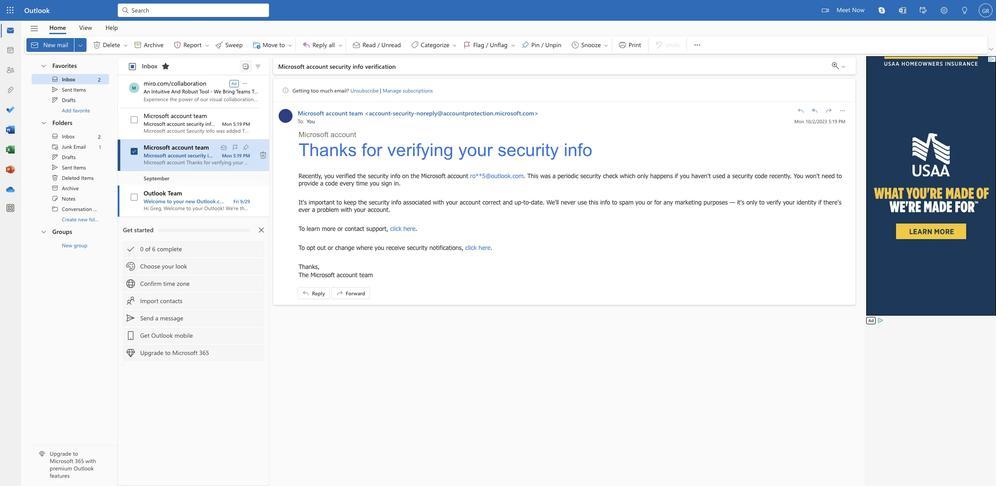 Task type: locate. For each thing, give the bounding box(es) containing it.
team
[[349, 109, 363, 117], [193, 112, 207, 120], [195, 143, 209, 151], [359, 271, 373, 279]]


[[30, 24, 39, 33]]

new group tree item
[[32, 240, 109, 251]]

 left the "folders"
[[40, 119, 47, 126]]

choose your look
[[140, 262, 187, 270]]

none text field containing to:
[[298, 118, 788, 125]]

1 horizontal spatial ad
[[868, 318, 874, 324]]

groups
[[52, 228, 72, 236]]

1 vertical spatial microsoft account security info verification
[[144, 152, 244, 159]]

outlook banner
[[0, 0, 996, 22]]

1 horizontal spatial 
[[92, 41, 101, 49]]

microsoft inside the upgrade to microsoft 365 with premium outlook features
[[50, 458, 73, 465]]

2 vertical spatial  button
[[836, 105, 849, 117]]

 button inside "favorites" tree item
[[36, 58, 51, 73]]

favorites
[[52, 61, 77, 70]]

 left  button
[[798, 107, 804, 114]]

 left '0'
[[126, 245, 135, 254]]

 button inside folders tree item
[[36, 116, 51, 130]]

1 vertical spatial for
[[654, 199, 662, 206]]

tree item
[[32, 74, 109, 84], [32, 84, 109, 95], [32, 95, 109, 105], [32, 131, 109, 142], [32, 142, 109, 152], [32, 152, 109, 162], [32, 162, 109, 173], [32, 173, 109, 183], [32, 183, 109, 193], [32, 193, 109, 204], [32, 204, 110, 214]]

 inside  reply all 
[[302, 41, 311, 49]]

1 horizontal spatial get
[[140, 331, 150, 340]]

reply for 
[[312, 290, 325, 297]]

or inside it's important to keep the security info associated with your account correct and up-to-date. we'll never use this info to spam you or for any marketing purposes — it's only to verify your identity if there's ever a problem with your account.
[[647, 199, 652, 206]]

mon 5:19 pm up  button
[[222, 121, 250, 127]]

bring
[[223, 88, 235, 95]]

3  button from the left
[[337, 38, 344, 52]]

tab list containing home
[[43, 21, 125, 34]]

 left 
[[205, 43, 210, 48]]

account up thanks
[[330, 131, 356, 139]]

pm
[[839, 118, 846, 125], [243, 121, 250, 127], [243, 152, 250, 159]]

0 vertical spatial  inbox
[[51, 76, 75, 83]]

 for  popup button in the email message element
[[839, 107, 846, 114]]

groups tree item
[[32, 225, 109, 240]]

time right every
[[356, 180, 368, 187]]

1 horizontal spatial or
[[338, 225, 343, 232]]

drafts down  junk email
[[62, 154, 76, 161]]

0 vertical spatial 2
[[98, 76, 101, 83]]

word image
[[6, 126, 15, 135]]

together
[[252, 88, 272, 95]]

5:19
[[829, 118, 837, 125], [233, 121, 242, 127], [233, 152, 242, 159]]

account up microsoft account security info was added
[[171, 112, 192, 120]]

upgrade inside the upgrade to microsoft 365 with premium outlook features
[[50, 450, 71, 458]]

account down  reply all 
[[306, 62, 328, 70]]

a right ever
[[312, 206, 315, 213]]

only
[[637, 172, 648, 180], [746, 199, 757, 206]]

sent up deleted
[[62, 164, 72, 171]]

 for 
[[220, 144, 227, 151]]

0 vertical spatial 
[[825, 107, 832, 114]]

select a conversation checkbox for outlook team
[[128, 191, 144, 203]]

2 vertical spatial or
[[328, 244, 333, 251]]

7 tree item from the top
[[32, 162, 109, 173]]


[[825, 107, 832, 114], [336, 290, 343, 297]]

1 horizontal spatial /
[[486, 41, 488, 49]]

 search field
[[118, 0, 269, 19]]

1 vertical spatial verification
[[218, 152, 244, 159]]

3 tree item from the top
[[32, 95, 109, 105]]

8 tree item from the top
[[32, 173, 109, 183]]

to right the need
[[837, 172, 842, 180]]

 inside button
[[220, 144, 227, 151]]

5:19 down  button
[[233, 152, 242, 159]]

1 vertical spatial only
[[746, 199, 757, 206]]

10 tree item from the top
[[32, 193, 109, 204]]

 up select all messages option
[[134, 41, 142, 49]]

new inside  new mail
[[43, 41, 55, 49]]

 inbox inside favorites tree
[[51, 76, 75, 83]]

time inside message list list box
[[163, 280, 175, 288]]

team inside thanks, the microsoft account team
[[359, 271, 373, 279]]

to inside  move to 
[[279, 41, 285, 49]]

/ right flag
[[486, 41, 488, 49]]

 button for 
[[122, 38, 129, 52]]

2 vertical spatial inbox
[[62, 133, 75, 140]]

 down the on the left of page
[[302, 290, 309, 297]]

ad up bring
[[231, 80, 237, 86]]

tree item containing 
[[32, 204, 110, 214]]

 for  read / unread
[[352, 41, 361, 49]]

people image
[[6, 66, 15, 75]]

 left delete
[[92, 41, 101, 49]]

items
[[73, 86, 86, 93], [73, 164, 86, 171], [81, 174, 94, 181]]

 button right delete
[[122, 38, 129, 52]]

sent inside  sent items  drafts
[[62, 86, 72, 93]]

0 horizontal spatial verification
[[218, 152, 244, 159]]

files image
[[6, 86, 15, 95]]

3 / from the left
[[541, 41, 544, 49]]

 new mail
[[30, 41, 68, 49]]

get
[[123, 226, 133, 234], [140, 331, 150, 340]]

new inside tree item
[[62, 242, 72, 249]]

/ for 
[[541, 41, 544, 49]]

0 vertical spatial 
[[693, 41, 702, 49]]

reply inside  reply all 
[[313, 41, 327, 49]]

2 select a conversation image from the top
[[131, 194, 138, 201]]

meet
[[837, 6, 850, 14]]

1 sent from the top
[[62, 86, 72, 93]]

outlook inside banner
[[24, 6, 50, 15]]

1 vertical spatial time
[[163, 280, 175, 288]]

None text field
[[298, 118, 788, 125]]

2 select a conversation checkbox from the top
[[128, 191, 144, 203]]

mon up the  button
[[222, 121, 232, 127]]

1 vertical spatial get
[[140, 331, 150, 340]]

0 vertical spatial click
[[390, 225, 402, 232]]

0 vertical spatial  button
[[689, 36, 706, 54]]

 delete 
[[92, 41, 128, 49]]

 for flag
[[463, 41, 472, 49]]

Select a conversation checkbox
[[128, 145, 144, 158]]

1 vertical spatial reply
[[312, 290, 325, 297]]

noreply@accountprotection.microsoft.com>
[[417, 109, 539, 117]]

 for 
[[825, 107, 832, 114]]

items up favorite
[[73, 86, 86, 93]]

1 horizontal spatial 
[[811, 107, 818, 114]]

1 vertical spatial 
[[51, 174, 58, 181]]

if left "there's"
[[818, 199, 822, 206]]

was inside message list list box
[[216, 120, 224, 127]]

2 to from the top
[[299, 244, 305, 251]]

 button inside "groups" tree item
[[36, 225, 51, 239]]

info up periodic
[[564, 140, 592, 160]]

1 vertical spatial 
[[241, 80, 248, 87]]

4  button from the left
[[510, 38, 517, 52]]

get started
[[123, 226, 154, 234]]

1 horizontal spatial 365
[[199, 349, 209, 357]]

0 vertical spatial 
[[521, 41, 530, 49]]

 button left groups
[[36, 225, 51, 239]]

 button for folders
[[36, 116, 51, 130]]

receive
[[386, 244, 405, 251]]

1 select a conversation checkbox from the top
[[128, 114, 144, 126]]

the right keep
[[358, 199, 367, 206]]

1 horizontal spatial .
[[491, 244, 492, 251]]

4 tree item from the top
[[32, 131, 109, 142]]

0 horizontal spatial 
[[51, 185, 58, 192]]

2  from the top
[[51, 164, 58, 171]]

upgrade to microsoft 365 with premium outlook features
[[50, 450, 96, 480]]

 inside button
[[825, 107, 832, 114]]

0 vertical spatial time
[[356, 180, 368, 187]]

pm right 10/2/2023
[[839, 118, 846, 125]]

 
[[832, 62, 846, 69]]

thanks, the microsoft account team
[[299, 263, 373, 279]]

 left favorites
[[40, 62, 47, 69]]

0 horizontal spatial code
[[325, 180, 338, 187]]

ro**5@outlook.com link
[[470, 172, 524, 180]]

1 vertical spatial upgrade
[[50, 450, 71, 458]]

junk
[[62, 143, 72, 150]]

9 tree item from the top
[[32, 183, 109, 193]]

inbox inside favorites tree
[[62, 76, 75, 83]]

0 horizontal spatial 
[[302, 41, 311, 49]]

2 horizontal spatial /
[[541, 41, 544, 49]]

was inside . this was a periodic security check which only happens if you haven't used a security code recently. you won't need to provide a code every time you sign in.
[[540, 172, 551, 180]]

pin
[[531, 41, 540, 49]]


[[51, 143, 58, 150]]

 right delete
[[123, 43, 128, 48]]


[[126, 297, 135, 306]]

tree item containing 
[[32, 183, 109, 193]]

tree item containing 
[[32, 193, 109, 204]]

 inside 'tree'
[[51, 133, 58, 140]]


[[51, 195, 58, 202]]

2  from the top
[[51, 133, 58, 140]]

unread
[[381, 41, 401, 49]]


[[920, 7, 927, 14]]

time left the zone
[[163, 280, 175, 288]]

1 horizontal spatial here
[[479, 244, 491, 251]]

for left any
[[654, 199, 662, 206]]

 left  button
[[220, 144, 227, 151]]

tree
[[32, 131, 110, 225]]


[[215, 41, 224, 49]]

 inside  report 
[[205, 43, 210, 48]]

upgrade
[[140, 349, 163, 357], [50, 450, 71, 458]]

account inside it's important to keep the security info associated with your account correct and up-to-date. we'll never use this info to spam you or for any marketing purposes — it's only to verify your identity if there's ever a problem with your account.
[[460, 199, 481, 206]]

0 vertical spatial drafts
[[62, 96, 76, 103]]

0 vertical spatial new
[[185, 198, 195, 205]]

pm for microsoft account security info was added
[[243, 121, 250, 127]]

10/2/2023
[[806, 118, 827, 125]]

notes
[[62, 195, 75, 202]]

1 horizontal spatial 
[[798, 107, 804, 114]]

 down favorites
[[51, 76, 58, 83]]

your up ro**5@outlook.com
[[458, 140, 493, 160]]

1 vertical spatial 
[[811, 107, 818, 114]]

 left read
[[352, 41, 361, 49]]

2 horizontal spatial  button
[[836, 105, 849, 117]]

here right the notifications,
[[479, 244, 491, 251]]

 left all
[[302, 41, 311, 49]]

 button for 
[[337, 38, 344, 52]]

1 horizontal spatial 
[[352, 41, 361, 49]]

 getting too much email? unsubscribe | manage subscriptions
[[282, 87, 433, 94]]

1 vertical spatial  button
[[36, 116, 51, 130]]

to for to opt out or change where you receive security notifications,
[[299, 244, 305, 251]]

 inside email message element
[[839, 107, 846, 114]]

email?
[[334, 87, 349, 94]]

ad left set your advertising preferences icon
[[868, 318, 874, 324]]

inbox for fourth "tree item"
[[62, 133, 75, 140]]

or
[[647, 199, 652, 206], [338, 225, 343, 232], [328, 244, 333, 251]]

message list section
[[118, 55, 272, 486]]

pm for microsoft account security info verification
[[243, 152, 250, 159]]

account down microsoft account thanks for verifying your security info
[[447, 172, 468, 180]]

1 vertical spatial items
[[73, 164, 86, 171]]

1 vertical spatial select a conversation checkbox
[[128, 191, 144, 203]]

2  from the top
[[51, 154, 58, 161]]

1 horizontal spatial time
[[356, 180, 368, 187]]

tree item down  junk email
[[32, 152, 109, 162]]

to: you
[[298, 118, 315, 125]]

mon 10/2/2023 5:19 pm
[[795, 118, 846, 125]]

to left verify
[[759, 199, 765, 206]]

1  button from the top
[[36, 58, 51, 73]]

account left correct
[[460, 199, 481, 206]]

/ right pin
[[541, 41, 544, 49]]

1 horizontal spatial 
[[825, 107, 832, 114]]

1 horizontal spatial upgrade
[[140, 349, 163, 357]]

0 vertical spatial only
[[637, 172, 648, 180]]

upgrade inside message list list box
[[140, 349, 163, 357]]

for inside microsoft account thanks for verifying your security info
[[362, 140, 382, 160]]

2  button from the left
[[122, 38, 129, 52]]

365 inside the upgrade to microsoft 365 with premium outlook features
[[75, 458, 84, 465]]

 button
[[872, 0, 892, 21]]

 inside message list list box
[[232, 144, 239, 151]]

tree containing 
[[32, 131, 110, 225]]

to right 'move'
[[279, 41, 285, 49]]

look
[[176, 262, 187, 270]]

/ inside  flag / unflag 
[[486, 41, 488, 49]]

1 vertical spatial 
[[220, 144, 227, 151]]

purposes
[[704, 199, 728, 206]]

to left learn on the left top of page
[[299, 225, 305, 232]]

pm right added
[[243, 121, 250, 127]]

 inside  drafts  sent items  deleted items  archive  notes  conversation history
[[51, 174, 58, 181]]

 categorize 
[[410, 41, 457, 49]]

2  button from the top
[[36, 116, 51, 130]]

 inside "favorites" tree item
[[40, 62, 47, 69]]

2 inside favorites tree
[[98, 76, 101, 83]]

0 vertical spatial 
[[463, 41, 472, 49]]

where
[[356, 244, 373, 251]]

email
[[74, 143, 86, 150]]

1 horizontal spatial only
[[746, 199, 757, 206]]

upgrade to microsoft 365
[[140, 349, 209, 357]]

0 vertical spatial 
[[51, 76, 58, 83]]

0 vertical spatial 
[[134, 41, 142, 49]]

0 vertical spatial click here link
[[390, 225, 415, 232]]

happens
[[650, 172, 673, 180]]

tree inside thanks for verifying your security info "application"
[[32, 131, 110, 225]]

 for  reply all 
[[302, 41, 311, 49]]

0 vertical spatial ad
[[231, 80, 237, 86]]

1
[[99, 143, 101, 150]]

11 tree item from the top
[[32, 204, 110, 214]]

2 vertical spatial  button
[[36, 225, 51, 239]]

or for to learn more or contact support, click here .
[[338, 225, 343, 232]]

1 vertical spatial drafts
[[62, 154, 76, 161]]

any
[[664, 199, 673, 206]]

1 horizontal spatial for
[[654, 199, 662, 206]]

click here link for to learn more or contact support,
[[390, 225, 415, 232]]

upgrade for upgrade to microsoft 365
[[140, 349, 163, 357]]

/
[[377, 41, 380, 49], [486, 41, 488, 49], [541, 41, 544, 49]]

your down team
[[173, 198, 184, 205]]


[[132, 149, 137, 154], [126, 245, 135, 254]]

 left groups
[[40, 228, 47, 235]]

-
[[210, 88, 212, 95]]

1 drafts from the top
[[62, 96, 76, 103]]

 inside message list list box
[[241, 80, 248, 87]]

0 vertical spatial upgrade
[[140, 349, 163, 357]]

miro.com/collaboration image
[[129, 83, 139, 93]]

5:19 for microsoft account security info verification
[[233, 152, 242, 159]]

0 vertical spatial 
[[302, 41, 311, 49]]

thanks for verifying your security info application
[[0, 0, 996, 486]]

1  button from the left
[[74, 38, 86, 52]]

mon for microsoft account security info was added
[[222, 121, 232, 127]]

left-rail-appbar navigation
[[2, 21, 19, 200]]


[[134, 41, 142, 49], [51, 185, 58, 192]]

out
[[317, 244, 326, 251]]

inbox for 1st "tree item"
[[62, 76, 75, 83]]

1 horizontal spatial new
[[62, 242, 72, 249]]

2 drafts from the top
[[62, 154, 76, 161]]

 inside  button
[[798, 107, 804, 114]]

if inside it's important to keep the security info associated with your account correct and up-to-date. we'll never use this info to spam you or for any marketing purposes — it's only to verify your identity if there's ever a problem with your account.
[[818, 199, 822, 206]]

with right associated on the top
[[433, 199, 444, 206]]

 button for favorites
[[36, 58, 51, 73]]

1 vertical spatial 2
[[98, 133, 101, 140]]

 button
[[219, 143, 228, 152]]

upgrade up premium
[[50, 450, 71, 458]]

select a conversation checkbox down the an
[[128, 114, 144, 126]]

1 to from the top
[[299, 225, 305, 232]]

code left recently.
[[755, 172, 767, 180]]

onedrive image
[[6, 186, 15, 194]]

3  button from the top
[[36, 225, 51, 239]]

tab list
[[43, 21, 125, 34]]

/ for 
[[486, 41, 488, 49]]

 inside  reply all 
[[338, 43, 343, 48]]

reply down thanks,
[[312, 290, 325, 297]]

1  from the top
[[51, 76, 58, 83]]

2  inbox from the top
[[51, 133, 75, 140]]

a inside list box
[[155, 314, 158, 322]]

add
[[62, 107, 71, 114]]

 button right 'unflag'
[[510, 38, 517, 52]]

team up forward
[[359, 271, 373, 279]]

 left  button
[[232, 144, 239, 151]]

new down "groups" tree item
[[62, 242, 72, 249]]

6
[[152, 245, 155, 253]]

1 vertical spatial  button
[[241, 79, 249, 87]]

0 horizontal spatial 
[[220, 144, 227, 151]]

 inbox for fourth "tree item"
[[51, 133, 75, 140]]

0 vertical spatial 365
[[199, 349, 209, 357]]

tree item up create
[[32, 204, 110, 214]]

1 2 from the top
[[98, 76, 101, 83]]

only inside it's important to keep the security info associated with your account correct and up-to-date. we'll never use this info to spam you or for any marketing purposes — it's only to verify your identity if there's ever a problem with your account.
[[746, 199, 757, 206]]

microsoft account team image
[[279, 109, 293, 123]]

0 vertical spatial items
[[73, 86, 86, 93]]

 right 'move'
[[287, 43, 293, 48]]

info inside microsoft account thanks for verifying your security info
[[564, 140, 592, 160]]

intuitive
[[151, 88, 170, 95]]

microsoft account team up microsoft account security info was added
[[144, 112, 207, 120]]

new left mail
[[43, 41, 55, 49]]

 up ""
[[51, 185, 58, 192]]

0 horizontal spatial if
[[675, 172, 678, 180]]


[[161, 62, 170, 71]]

zone
[[177, 280, 190, 288]]

flag
[[473, 41, 484, 49]]

 button inside the tags group
[[510, 38, 517, 52]]

to left opt
[[299, 244, 305, 251]]

tree item up add favorite tree item
[[32, 84, 109, 95]]

5:19 up  button
[[233, 121, 242, 127]]

archive inside  archive
[[144, 41, 164, 49]]

mon 5:19 pm
[[222, 121, 250, 127], [222, 152, 250, 159]]

1 vertical spatial 
[[232, 144, 239, 151]]

identity
[[797, 199, 817, 206]]

1 horizontal spatial 
[[463, 41, 472, 49]]

365 inside message list list box
[[199, 349, 209, 357]]

support,
[[366, 225, 388, 232]]

2 microsoft account team from the top
[[144, 143, 209, 151]]

2 / from the left
[[486, 41, 488, 49]]

0 horizontal spatial click
[[390, 225, 402, 232]]

 inside  move to 
[[287, 43, 293, 48]]

 button for groups
[[36, 225, 51, 239]]

0 vertical spatial mon 5:19 pm
[[222, 121, 250, 127]]

excel image
[[6, 146, 15, 154]]

mail image
[[6, 26, 15, 35]]

1 horizontal spatial if
[[818, 199, 822, 206]]

select a conversation image
[[131, 116, 138, 123], [131, 194, 138, 201]]

 left deleted
[[51, 174, 58, 181]]

with inside the upgrade to microsoft 365 with premium outlook features
[[85, 458, 96, 465]]

unsubscribe
[[350, 87, 379, 94]]

 for 
[[811, 107, 818, 114]]

0 vertical spatial 
[[132, 149, 137, 154]]

1 vertical spatial 
[[51, 133, 58, 140]]

 inbox down favorites
[[51, 76, 75, 83]]

m
[[132, 85, 136, 91]]

inbox left ''
[[142, 62, 157, 70]]

 down 
[[51, 154, 58, 161]]

outlook inside the upgrade to microsoft 365 with premium outlook features
[[74, 465, 94, 472]]

security right used
[[732, 172, 753, 180]]

verifying
[[387, 140, 453, 160]]

reply inside email message element
[[312, 290, 325, 297]]

/ inside  pin / unpin
[[541, 41, 544, 49]]

folders tree item
[[32, 116, 109, 131]]

we'll
[[547, 199, 559, 206]]

1 horizontal spatial click here link
[[465, 244, 491, 251]]

items inside  sent items  drafts
[[73, 86, 86, 93]]

1 vertical spatial mon 5:19 pm
[[222, 152, 250, 159]]

1 vertical spatial microsoft account team
[[144, 143, 209, 151]]

 inside  button
[[811, 107, 818, 114]]

1  from the top
[[51, 96, 58, 103]]

powerpoint image
[[6, 166, 15, 174]]

0 horizontal spatial click here link
[[390, 225, 415, 232]]

for up sign
[[362, 140, 382, 160]]

1 vertical spatial sent
[[62, 164, 72, 171]]

1 horizontal spatial archive
[[144, 41, 164, 49]]

 inside the  delete 
[[92, 41, 101, 49]]

outlook up welcome
[[144, 189, 166, 197]]

to opt out or change where you receive security notifications, click here .
[[299, 244, 492, 251]]

gr image
[[979, 3, 993, 17]]

1 horizontal spatial  button
[[689, 36, 706, 54]]

outlook right premium
[[74, 465, 94, 472]]

/ inside  read / unread
[[377, 41, 380, 49]]

 inside  sent items  drafts
[[51, 86, 58, 93]]

select all messages image
[[129, 63, 136, 70]]

0 vertical spatial 
[[352, 41, 361, 49]]

with right premium
[[85, 458, 96, 465]]

0 vertical spatial if
[[675, 172, 678, 180]]

 button inside message list list box
[[241, 79, 249, 87]]

1 horizontal spatial you
[[794, 172, 803, 180]]

0 vertical spatial .
[[524, 172, 526, 180]]

 inside  flag / unflag 
[[463, 41, 472, 49]]

0 vertical spatial or
[[647, 199, 652, 206]]

sign
[[381, 180, 392, 187]]

. this was a periodic security check which only happens if you haven't used a security code recently. you won't need to provide a code every time you sign in.
[[299, 172, 842, 187]]

tree item up conversation
[[32, 193, 109, 204]]

 up 
[[51, 133, 58, 140]]

0 vertical spatial sent
[[62, 86, 72, 93]]

1 vertical spatial select a conversation image
[[131, 194, 138, 201]]

0 horizontal spatial for
[[362, 140, 382, 160]]


[[92, 41, 101, 49], [51, 174, 58, 181]]

1  from the top
[[51, 86, 58, 93]]

 inside favorites tree
[[51, 76, 58, 83]]

0 horizontal spatial upgrade
[[50, 450, 71, 458]]

6 tree item from the top
[[32, 152, 109, 162]]

0 vertical spatial archive
[[144, 41, 164, 49]]

0 horizontal spatial 
[[232, 144, 239, 151]]

a inside it's important to keep the security info associated with your account correct and up-to-date. we'll never use this info to spam you or for any marketing purposes — it's only to verify your identity if there's ever a problem with your account.
[[312, 206, 315, 213]]

2 sent from the top
[[62, 164, 72, 171]]

and
[[171, 88, 181, 95]]

1  inbox from the top
[[51, 76, 75, 83]]

it's
[[737, 199, 745, 206]]

security inside it's important to keep the security info associated with your account correct and up-to-date. we'll never use this info to spam you or for any marketing purposes — it's only to verify your identity if there's ever a problem with your account.
[[369, 199, 389, 206]]

thanks,
[[299, 263, 320, 270]]

 for 1st "tree item"
[[51, 76, 58, 83]]

1 / from the left
[[377, 41, 380, 49]]

0 vertical spatial select a conversation checkbox
[[128, 114, 144, 126]]

subscriptions
[[403, 87, 433, 94]]

mon 5:19 pm down  button
[[222, 152, 250, 159]]

security inside microsoft account thanks for verifying your security info
[[498, 140, 559, 160]]

microsoft account security info verification up september heading at the left of the page
[[144, 152, 244, 159]]

 down 
[[51, 164, 58, 171]]

0 vertical spatial microsoft account security info verification
[[278, 62, 396, 70]]

 inside "groups" tree item
[[40, 228, 47, 235]]

with right the problem in the left of the page
[[341, 206, 352, 213]]

 left pin
[[521, 41, 530, 49]]

click right support,
[[390, 225, 402, 232]]

or right more
[[338, 225, 343, 232]]

drafts inside  sent items  drafts
[[62, 96, 76, 103]]

provide
[[299, 180, 318, 187]]

ad inside message list list box
[[231, 80, 237, 86]]

you button
[[307, 118, 315, 125]]

mon down  button
[[795, 118, 804, 125]]

every
[[340, 180, 354, 187]]

5 tree item from the top
[[32, 142, 109, 152]]


[[126, 262, 135, 271]]

0 horizontal spatial time
[[163, 280, 175, 288]]

account right outlook.com
[[229, 198, 247, 205]]

Select a conversation checkbox
[[128, 114, 144, 126], [128, 191, 144, 203]]

sent inside  drafts  sent items  deleted items  archive  notes  conversation history
[[62, 164, 72, 171]]

1 select a conversation image from the top
[[131, 116, 138, 123]]



Task type: describe. For each thing, give the bounding box(es) containing it.
more
[[322, 225, 336, 232]]

forward
[[346, 290, 365, 297]]

 inside the  delete 
[[123, 43, 128, 48]]

the inside it's important to keep the security info associated with your account correct and up-to-date. we'll never use this info to spam you or for any marketing purposes — it's only to verify your identity if there's ever a problem with your account.
[[358, 199, 367, 206]]

0 horizontal spatial here
[[404, 225, 415, 232]]

security up september heading at the left of the page
[[188, 152, 206, 159]]

 forward
[[336, 290, 365, 297]]

your right verify
[[783, 199, 795, 206]]

premium
[[50, 465, 72, 472]]

date.
[[531, 199, 545, 206]]

a left periodic
[[553, 172, 556, 180]]

mobile
[[175, 331, 193, 340]]

team left <account-
[[349, 109, 363, 117]]

more apps image
[[6, 204, 15, 213]]

microsoft account security info verification inside message list list box
[[144, 152, 244, 159]]

your left account.
[[354, 206, 366, 213]]

your right associated on the top
[[446, 199, 458, 206]]

only inside . this was a periodic security check which only happens if you haven't used a security code recently. you won't need to provide a code every time you sign in.
[[637, 172, 648, 180]]

view
[[79, 23, 92, 31]]

learn
[[307, 225, 320, 232]]

tree item containing 
[[32, 142, 109, 152]]

marketing
[[675, 199, 702, 206]]

won't
[[805, 172, 820, 180]]

select a conversation image for microsoft account team
[[131, 116, 138, 123]]

info right the this
[[600, 199, 610, 206]]

time inside . this was a periodic security check which only happens if you haven't used a security code recently. you won't need to provide a code every time you sign in.
[[356, 180, 368, 187]]

history
[[93, 206, 110, 212]]

/ for 
[[377, 41, 380, 49]]

none text field inside email message element
[[298, 118, 788, 125]]

info down read
[[353, 62, 363, 70]]

 button
[[241, 143, 250, 152]]

mon 5:19 pm for microsoft account security info verification
[[222, 152, 250, 159]]

select a conversation image for outlook team
[[131, 194, 138, 201]]

2 tree item from the top
[[32, 84, 109, 95]]

 for  forward
[[336, 290, 343, 297]]

team up microsoft account security info was added
[[193, 112, 207, 120]]

microsoft inside thanks, the microsoft account team
[[311, 271, 335, 279]]

to do image
[[6, 106, 15, 115]]

account inside microsoft account thanks for verifying your security info
[[330, 131, 356, 139]]

check
[[603, 172, 618, 180]]

to inside . this was a periodic security check which only happens if you haven't used a security code recently. you won't need to provide a code every time you sign in.
[[837, 172, 842, 180]]

 inside  pin / unpin
[[521, 41, 530, 49]]

to down team
[[167, 198, 172, 205]]

 inside  drafts  sent items  deleted items  archive  notes  conversation history
[[51, 154, 58, 161]]

it's
[[299, 199, 307, 206]]

drafts inside  drafts  sent items  deleted items  archive  notes  conversation history
[[62, 154, 76, 161]]

archive inside  drafts  sent items  deleted items  archive  notes  conversation history
[[62, 185, 79, 192]]

new inside tree item
[[78, 216, 87, 223]]

 for the top  popup button
[[693, 41, 702, 49]]

Select all messages checkbox
[[126, 61, 138, 73]]

unpin
[[545, 41, 561, 49]]

 inside  archive
[[134, 41, 142, 49]]

message list list box
[[118, 75, 272, 486]]


[[962, 7, 968, 14]]

getting
[[293, 87, 310, 94]]

 button
[[913, 0, 934, 22]]

mon for microsoft account security info verification
[[222, 152, 232, 159]]

9/29
[[240, 198, 250, 204]]

microsoft inside microsoft account thanks for verifying your security info
[[299, 131, 328, 139]]

you right where
[[375, 244, 384, 251]]

2 horizontal spatial with
[[433, 199, 444, 206]]

 inside  drafts  sent items  deleted items  archive  notes  conversation history
[[51, 164, 58, 171]]

to left keep
[[337, 199, 342, 206]]

tree item containing 
[[32, 173, 109, 183]]

2 2 from the top
[[98, 133, 101, 140]]

set your advertising preferences image
[[877, 317, 884, 324]]

 reply
[[302, 290, 325, 297]]

calendar image
[[6, 46, 15, 55]]

new group
[[62, 242, 87, 249]]

the right on
[[411, 172, 419, 180]]

1 horizontal spatial microsoft account security info verification
[[278, 62, 396, 70]]

you inside it's important to keep the security info associated with your account correct and up-to-date. we'll never use this info to spam you or for any marketing purposes — it's only to verify your identity if there's ever a problem with your account.
[[635, 199, 645, 206]]

the
[[299, 271, 309, 279]]

tool
[[199, 88, 209, 95]]

 for  reply
[[302, 290, 309, 297]]

you inside . this was a periodic security check which only happens if you haven't used a security code recently. you won't need to provide a code every time you sign in.
[[794, 172, 803, 180]]

welcome
[[144, 198, 166, 205]]

to:
[[298, 118, 304, 125]]

1 vertical spatial here
[[479, 244, 491, 251]]

1 horizontal spatial code
[[755, 172, 767, 180]]

 inside folders tree item
[[40, 119, 47, 126]]

info left the  button
[[207, 152, 217, 159]]

much
[[320, 87, 333, 94]]

mon inside email message element
[[795, 118, 804, 125]]

2 vertical spatial items
[[81, 174, 94, 181]]

 right mail
[[77, 42, 84, 49]]

to down get outlook mobile
[[165, 349, 171, 357]]

info right account.
[[391, 199, 401, 206]]

periodic
[[558, 172, 579, 180]]

this
[[589, 199, 598, 206]]

recently.
[[769, 172, 792, 180]]

opt
[[307, 244, 315, 251]]

contact
[[345, 225, 364, 232]]

account inside thanks, the microsoft account team
[[337, 271, 358, 279]]

 button
[[987, 45, 995, 54]]

confirm
[[140, 280, 162, 288]]

5:19 inside email message element
[[829, 118, 837, 125]]

we
[[214, 88, 221, 95]]

 button
[[809, 105, 821, 117]]

add favorite
[[62, 107, 90, 114]]

 for 
[[798, 107, 804, 114]]

in.
[[394, 180, 401, 187]]

verified
[[336, 172, 356, 180]]

account down and
[[167, 120, 185, 127]]

account up september heading at the left of the page
[[168, 152, 186, 159]]

premium features image
[[39, 452, 45, 458]]

click here link for to opt out or change where you receive security notifications,
[[465, 244, 491, 251]]

a right provide
[[320, 180, 323, 187]]

 button
[[231, 143, 239, 152]]

the right verified
[[357, 172, 366, 180]]

0 vertical spatial you
[[307, 118, 315, 125]]

teams
[[236, 88, 250, 95]]

0 of 6 complete
[[140, 245, 182, 253]]

fri 9/29
[[233, 198, 250, 204]]

5:19 for microsoft account security info was added
[[233, 121, 242, 127]]

 inside  flag / unflag 
[[511, 43, 516, 48]]

—
[[730, 199, 735, 206]]


[[254, 63, 261, 70]]

 inside option
[[132, 149, 137, 154]]

get for get outlook mobile
[[140, 331, 150, 340]]

365 for upgrade to microsoft 365
[[199, 349, 209, 357]]

 inside  drafts  sent items  deleted items  archive  notes  conversation history
[[51, 185, 58, 192]]

info left on
[[390, 172, 400, 180]]

0 horizontal spatial .
[[415, 225, 417, 232]]

fri
[[233, 198, 239, 204]]

 inside ' '
[[841, 64, 846, 69]]

upgrade for upgrade to microsoft 365 with premium outlook features
[[50, 450, 71, 458]]

inbox inside inbox 
[[142, 62, 157, 70]]

up-
[[515, 199, 524, 206]]

 heading
[[138, 59, 173, 73]]

to inside the upgrade to microsoft 365 with premium outlook features
[[73, 450, 78, 458]]

mail
[[57, 41, 68, 49]]

 for fourth "tree item"
[[51, 133, 58, 140]]

categorize
[[421, 41, 449, 49]]


[[410, 41, 419, 49]]

select a conversation checkbox for microsoft account team
[[128, 114, 144, 126]]

get for get started
[[123, 226, 133, 234]]

1 vertical spatial click
[[465, 244, 477, 251]]

to left spam
[[612, 199, 617, 206]]

and
[[503, 199, 513, 206]]


[[252, 41, 261, 49]]

you left sign
[[370, 180, 379, 187]]

mon 5:19 pm for microsoft account security info was added
[[222, 121, 250, 127]]

tags group
[[348, 36, 610, 54]]

pm inside email message element
[[839, 118, 846, 125]]

if inside . this was a periodic security check which only happens if you haven't used a security code recently. you won't need to provide a code every time you sign in.
[[675, 172, 678, 180]]

your inside microsoft account thanks for verifying your security info
[[458, 140, 493, 160]]

365 for upgrade to microsoft 365 with premium outlook features
[[75, 458, 84, 465]]

 read / unread
[[352, 41, 401, 49]]

favorites tree
[[32, 55, 109, 116]]

send a message
[[140, 314, 183, 322]]

too
[[311, 87, 319, 94]]

1 horizontal spatial with
[[341, 206, 352, 213]]

you left haven't
[[680, 172, 690, 180]]

september heading
[[118, 171, 269, 186]]

 inside message list list box
[[242, 144, 249, 151]]

outlook.com
[[197, 198, 227, 205]]


[[618, 41, 627, 49]]

message
[[160, 314, 183, 322]]

1 microsoft account team from the top
[[144, 112, 207, 120]]

you left verified
[[324, 172, 334, 180]]

 button for 
[[74, 38, 86, 52]]

never
[[561, 199, 576, 206]]

to for to learn more or contact support,
[[299, 225, 305, 232]]

 button
[[254, 223, 268, 237]]

a right used
[[727, 172, 730, 180]]


[[989, 47, 994, 51]]

 
[[232, 144, 249, 151]]

security down robust
[[186, 120, 204, 127]]

email message element
[[273, 79, 856, 305]]

associated
[[403, 199, 431, 206]]

problem
[[317, 206, 339, 213]]

 inbox for 1st "tree item"
[[51, 76, 75, 83]]


[[51, 206, 58, 212]]

1 horizontal spatial verification
[[365, 62, 396, 70]]

 for 
[[232, 144, 239, 151]]

info left added
[[205, 120, 214, 127]]

folder
[[89, 216, 102, 223]]

account down email? at the left of the page
[[326, 109, 347, 117]]

get outlook mobile
[[140, 331, 193, 340]]

 button
[[892, 0, 913, 22]]

. inside . this was a periodic security check which only happens if you haven't used a security code recently. you won't need to provide a code every time you sign in.
[[524, 172, 526, 180]]

deleted
[[62, 174, 80, 181]]

tab list inside thanks for verifying your security info "application"
[[43, 21, 125, 34]]

 button for 
[[510, 38, 517, 52]]

security left check
[[580, 172, 601, 180]]

account down microsoft account security info was added
[[172, 143, 193, 151]]

your left look
[[162, 262, 174, 270]]

 inside ' categorize '
[[452, 43, 457, 48]]

contacts
[[160, 297, 182, 305]]

inbox 
[[142, 62, 170, 71]]

for inside it's important to keep the security info associated with your account correct and up-to-date. we'll never use this info to spam you or for any marketing purposes — it's only to verify your identity if there's ever a problem with your account.
[[654, 199, 662, 206]]

 inside  sent items  drafts
[[51, 96, 58, 103]]

favorite
[[73, 107, 90, 114]]

new inside message list list box
[[185, 198, 195, 205]]

create new folder
[[62, 216, 102, 223]]

security right receive
[[407, 244, 428, 251]]

ro**5@outlook.com
[[470, 172, 524, 180]]

 inside  snooze 
[[604, 43, 609, 48]]

verification inside message list list box
[[218, 152, 244, 159]]

security down all
[[330, 62, 351, 70]]

folders
[[52, 119, 72, 127]]

 button
[[26, 21, 43, 36]]

create new folder tree item
[[32, 214, 109, 225]]

 button inside email message element
[[836, 105, 849, 117]]

outlook down send a message
[[151, 331, 173, 340]]

 button
[[823, 105, 835, 117]]

ever
[[299, 206, 310, 213]]

favorites tree item
[[32, 58, 109, 74]]

team left the  button
[[195, 143, 209, 151]]


[[126, 280, 135, 288]]

1 vertical spatial ad
[[868, 318, 874, 324]]

|
[[380, 87, 381, 94]]

add favorite tree item
[[32, 105, 109, 116]]

reply for 
[[313, 41, 327, 49]]

1 tree item from the top
[[32, 74, 109, 84]]

1 vertical spatial 
[[126, 245, 135, 254]]

correct
[[482, 199, 501, 206]]

or for to opt out or change where you receive security notifications, click here .
[[328, 244, 333, 251]]


[[899, 7, 906, 14]]

 for  popup button inside the message list list box
[[241, 80, 248, 87]]

recently,
[[299, 172, 323, 180]]

Search field
[[131, 5, 264, 14]]


[[822, 7, 829, 14]]

security left in.
[[368, 172, 389, 180]]

print
[[629, 41, 641, 49]]

move & delete group
[[26, 36, 294, 54]]



Task type: vqa. For each thing, say whether or not it's contained in the screenshot.
THE / related to 
yes



